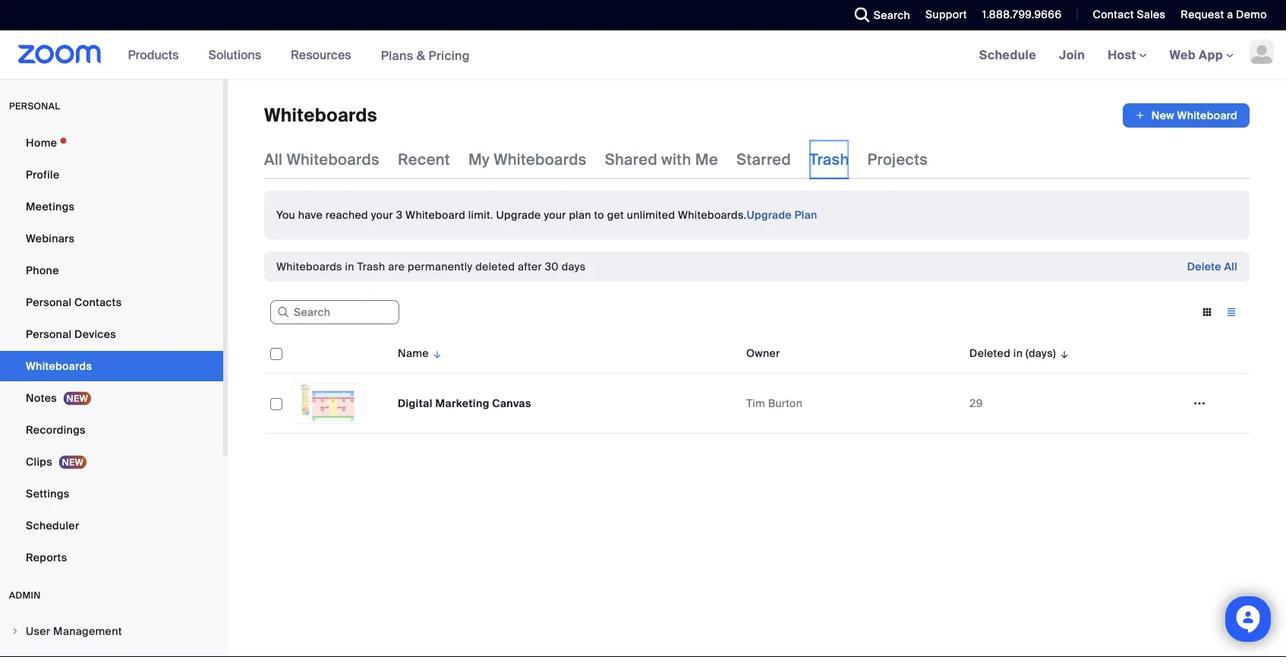 Task type: vqa. For each thing, say whether or not it's contained in the screenshot.
New
yes



Task type: locate. For each thing, give the bounding box(es) containing it.
whiteboards up 'all whiteboards'
[[264, 104, 378, 127]]

personal down personal contacts
[[26, 327, 72, 341]]

contact
[[1094, 8, 1135, 22]]

Search text field
[[270, 300, 400, 324]]

recordings
[[26, 423, 86, 437]]

personal down phone
[[26, 295, 72, 309]]

delete all
[[1188, 259, 1238, 273]]

whiteboard
[[1178, 108, 1238, 122], [406, 208, 466, 222]]

0 horizontal spatial upgrade
[[496, 208, 541, 222]]

1 horizontal spatial your
[[544, 208, 566, 222]]

1 horizontal spatial whiteboard
[[1178, 108, 1238, 122]]

upgrade right limit. on the top left of page
[[496, 208, 541, 222]]

1 personal from the top
[[26, 295, 72, 309]]

product information navigation
[[117, 30, 482, 80]]

all up you
[[264, 150, 283, 169]]

plan
[[795, 208, 818, 222]]

2 your from the left
[[544, 208, 566, 222]]

0 horizontal spatial trash
[[357, 259, 386, 273]]

home
[[26, 136, 57, 150]]

upgrade
[[496, 208, 541, 222], [747, 208, 792, 222]]

arrow down image
[[429, 344, 443, 362], [1057, 344, 1071, 362]]

limit.
[[469, 208, 494, 222]]

zoom logo image
[[18, 45, 102, 64]]

upgrade left plan
[[747, 208, 792, 222]]

banner
[[0, 30, 1287, 80]]

whiteboards up you have reached your 3 whiteboard limit. upgrade your plan to get unlimited whiteboards. upgrade plan
[[494, 150, 587, 169]]

burton
[[769, 396, 803, 410]]

trash inside alert
[[357, 259, 386, 273]]

plans & pricing link
[[381, 47, 470, 63], [381, 47, 470, 63]]

1 horizontal spatial trash
[[810, 150, 850, 169]]

deleted
[[476, 259, 515, 273]]

web app button
[[1170, 47, 1234, 63]]

web app
[[1170, 47, 1224, 63]]

support link
[[915, 0, 971, 30], [926, 8, 968, 22]]

your
[[371, 208, 393, 222], [544, 208, 566, 222]]

you
[[277, 208, 295, 222]]

0 vertical spatial whiteboard
[[1178, 108, 1238, 122]]

your left 3
[[371, 208, 393, 222]]

contacts
[[74, 295, 122, 309]]

personal contacts
[[26, 295, 122, 309]]

1 vertical spatial trash
[[357, 259, 386, 273]]

whiteboards application
[[264, 103, 1250, 128]]

your left plan on the top left
[[544, 208, 566, 222]]

whiteboards
[[264, 104, 378, 127], [287, 150, 380, 169], [494, 150, 587, 169], [277, 259, 342, 273], [26, 359, 92, 373]]

trash
[[810, 150, 850, 169], [357, 259, 386, 273]]

0 vertical spatial in
[[345, 259, 355, 273]]

personal
[[9, 100, 60, 112]]

in
[[345, 259, 355, 273], [1014, 346, 1024, 360]]

schedule
[[980, 47, 1037, 63]]

to
[[594, 208, 605, 222]]

personal devices link
[[0, 319, 223, 349]]

pricing
[[429, 47, 470, 63]]

whiteboards in trash are permanently deleted after 30 days
[[277, 259, 586, 273]]

0 horizontal spatial in
[[345, 259, 355, 273]]

all right 'delete'
[[1225, 259, 1238, 273]]

in left are
[[345, 259, 355, 273]]

request
[[1182, 8, 1225, 22]]

delete all button
[[1188, 254, 1238, 279]]

resources button
[[291, 30, 358, 79]]

arrow down image up digital
[[429, 344, 443, 362]]

in left '(days)'
[[1014, 346, 1024, 360]]

admin menu menu
[[0, 617, 223, 657]]

search button
[[844, 0, 915, 30]]

menu item
[[0, 647, 223, 657]]

contact sales link
[[1082, 0, 1170, 30], [1094, 8, 1166, 22]]

1.888.799.9666 button
[[971, 0, 1066, 30], [983, 8, 1062, 22]]

digital
[[398, 396, 433, 410]]

whiteboards in trash are permanently deleted after 30 days alert
[[277, 259, 586, 274]]

whiteboards down 'have'
[[277, 259, 342, 273]]

0 horizontal spatial your
[[371, 208, 393, 222]]

plan
[[569, 208, 592, 222]]

1 upgrade from the left
[[496, 208, 541, 222]]

add image
[[1136, 108, 1146, 123]]

2 arrow down image from the left
[[1057, 344, 1071, 362]]

whiteboards down personal devices
[[26, 359, 92, 373]]

all
[[264, 150, 283, 169], [1225, 259, 1238, 273]]

0 horizontal spatial all
[[264, 150, 283, 169]]

phone
[[26, 263, 59, 277]]

personal for personal devices
[[26, 327, 72, 341]]

devices
[[74, 327, 116, 341]]

29
[[970, 396, 984, 410]]

delete
[[1188, 259, 1222, 273]]

arrow down image right the deleted
[[1057, 344, 1071, 362]]

whiteboard right 3
[[406, 208, 466, 222]]

meetings
[[26, 199, 75, 213]]

0 vertical spatial all
[[264, 150, 283, 169]]

support
[[926, 8, 968, 22]]

more options for digital marketing canvas image
[[1188, 397, 1212, 410]]

application
[[264, 334, 1250, 434]]

personal
[[26, 295, 72, 309], [26, 327, 72, 341]]

1 vertical spatial in
[[1014, 346, 1024, 360]]

request a demo link
[[1170, 0, 1287, 30], [1182, 8, 1268, 22]]

1 horizontal spatial arrow down image
[[1057, 344, 1071, 362]]

2 personal from the top
[[26, 327, 72, 341]]

1 vertical spatial all
[[1225, 259, 1238, 273]]

whiteboards inside alert
[[277, 259, 342, 273]]

0 vertical spatial personal
[[26, 295, 72, 309]]

scheduler link
[[0, 511, 223, 541]]

sales
[[1138, 8, 1166, 22]]

1 vertical spatial personal
[[26, 327, 72, 341]]

get
[[608, 208, 625, 222]]

0 horizontal spatial arrow down image
[[429, 344, 443, 362]]

products
[[128, 47, 179, 63]]

30
[[545, 259, 559, 273]]

upgrade plan button
[[747, 203, 818, 227]]

webinars
[[26, 231, 75, 245]]

in inside whiteboards in trash are permanently deleted after 30 days alert
[[345, 259, 355, 273]]

whiteboard right new
[[1178, 108, 1238, 122]]

1.888.799.9666 button up schedule link
[[983, 8, 1062, 22]]

with
[[662, 150, 692, 169]]

admin
[[9, 590, 41, 601]]

notes link
[[0, 383, 223, 413]]

trash left are
[[357, 259, 386, 273]]

0 vertical spatial trash
[[810, 150, 850, 169]]

trash up plan
[[810, 150, 850, 169]]

solutions
[[208, 47, 261, 63]]

phone link
[[0, 255, 223, 286]]

1 horizontal spatial in
[[1014, 346, 1024, 360]]

1 horizontal spatial upgrade
[[747, 208, 792, 222]]

permanently
[[408, 259, 473, 273]]

in for deleted
[[1014, 346, 1024, 360]]

1 horizontal spatial all
[[1225, 259, 1238, 273]]

recent
[[398, 150, 450, 169]]

request a demo
[[1182, 8, 1268, 22]]

1 arrow down image from the left
[[429, 344, 443, 362]]

user management menu item
[[0, 617, 223, 646]]

2 upgrade from the left
[[747, 208, 792, 222]]

new whiteboard
[[1152, 108, 1238, 122]]

1 vertical spatial whiteboard
[[406, 208, 466, 222]]



Task type: describe. For each thing, give the bounding box(es) containing it.
0 horizontal spatial whiteboard
[[406, 208, 466, 222]]

my whiteboards
[[469, 150, 587, 169]]

profile
[[26, 168, 60, 182]]

tabs of all whiteboard page tab list
[[264, 140, 928, 179]]

arrow down image for deleted in (days)
[[1057, 344, 1071, 362]]

3
[[396, 208, 403, 222]]

notes
[[26, 391, 57, 405]]

in for whiteboards
[[345, 259, 355, 273]]

whiteboards link
[[0, 351, 223, 381]]

arrow down image for name
[[429, 344, 443, 362]]

after
[[518, 259, 542, 273]]

thumbnail of digital marketing canvas image
[[292, 384, 364, 423]]

1 your from the left
[[371, 208, 393, 222]]

home link
[[0, 128, 223, 158]]

personal contacts link
[[0, 287, 223, 318]]

web
[[1170, 47, 1197, 63]]

contact sales
[[1094, 8, 1166, 22]]

marketing
[[436, 396, 490, 410]]

user
[[26, 624, 50, 638]]

whiteboards up reached on the top left of the page
[[287, 150, 380, 169]]

starred
[[737, 150, 792, 169]]

trash inside the 'tabs of all whiteboard page' tab list
[[810, 150, 850, 169]]

schedule link
[[968, 30, 1048, 79]]

all whiteboards
[[264, 150, 380, 169]]

application containing name
[[264, 334, 1250, 434]]

personal for personal contacts
[[26, 295, 72, 309]]

join link
[[1048, 30, 1097, 79]]

personal menu menu
[[0, 128, 223, 574]]

reports
[[26, 550, 67, 564]]

name
[[398, 346, 429, 360]]

profile picture image
[[1250, 40, 1275, 64]]

(days)
[[1026, 346, 1057, 360]]

meetings link
[[0, 191, 223, 222]]

settings link
[[0, 479, 223, 509]]

owner
[[747, 346, 781, 360]]

user management
[[26, 624, 122, 638]]

&
[[417, 47, 426, 63]]

whiteboards inside application
[[264, 104, 378, 127]]

right image
[[11, 627, 20, 636]]

whiteboards inside personal menu menu
[[26, 359, 92, 373]]

me
[[696, 150, 719, 169]]

demo
[[1237, 8, 1268, 22]]

unlimited
[[627, 208, 676, 222]]

whiteboards.
[[678, 208, 747, 222]]

tim
[[747, 396, 766, 410]]

resources
[[291, 47, 351, 63]]

search
[[874, 8, 911, 22]]

meetings navigation
[[968, 30, 1287, 80]]

management
[[53, 624, 122, 638]]

1.888.799.9666
[[983, 8, 1062, 22]]

a
[[1228, 8, 1234, 22]]

plans & pricing
[[381, 47, 470, 63]]

clips
[[26, 455, 52, 469]]

canvas
[[492, 396, 532, 410]]

new whiteboard button
[[1123, 103, 1250, 128]]

join
[[1060, 47, 1086, 63]]

all inside button
[[1225, 259, 1238, 273]]

digital marketing canvas
[[398, 396, 532, 410]]

reached
[[326, 208, 368, 222]]

new
[[1152, 108, 1175, 122]]

1.888.799.9666 button up the schedule
[[971, 0, 1066, 30]]

days
[[562, 259, 586, 273]]

grid mode, not selected image
[[1196, 305, 1220, 319]]

banner containing products
[[0, 30, 1287, 80]]

scheduler
[[26, 518, 79, 533]]

all inside tab list
[[264, 150, 283, 169]]

you have reached your 3 whiteboard limit. upgrade your plan to get unlimited whiteboards. upgrade plan
[[277, 208, 818, 222]]

products button
[[128, 30, 186, 79]]

projects
[[868, 150, 928, 169]]

list mode, selected image
[[1220, 305, 1244, 319]]

app
[[1200, 47, 1224, 63]]

whiteboard inside 'button'
[[1178, 108, 1238, 122]]

have
[[298, 208, 323, 222]]

tim burton
[[747, 396, 803, 410]]

reports link
[[0, 542, 223, 573]]

plans
[[381, 47, 414, 63]]

host button
[[1108, 47, 1148, 63]]

deleted in (days)
[[970, 346, 1057, 360]]

profile link
[[0, 160, 223, 190]]

shared with me
[[605, 150, 719, 169]]

shared
[[605, 150, 658, 169]]

personal devices
[[26, 327, 116, 341]]

solutions button
[[208, 30, 268, 79]]

settings
[[26, 487, 70, 501]]

deleted
[[970, 346, 1011, 360]]

my
[[469, 150, 490, 169]]

webinars link
[[0, 223, 223, 254]]



